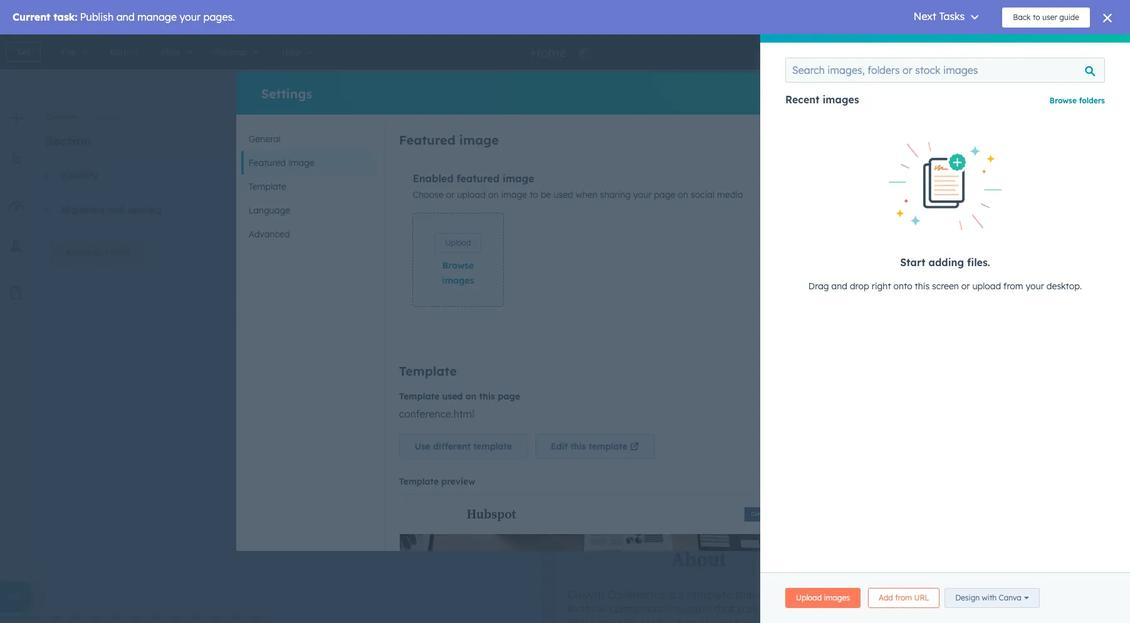 Task type: describe. For each thing, give the bounding box(es) containing it.
used inside enabled featured image choose or upload an image to be used when sharing your page on social media
[[554, 190, 573, 201]]

browse images
[[442, 260, 474, 287]]

logo
[[417, 121, 440, 134]]

general
[[249, 134, 281, 145]]

hubspot
[[370, 121, 414, 134]]

settings button
[[1016, 75, 1073, 96]]

template preview
[[399, 477, 475, 488]]

edit
[[551, 442, 568, 453]]

autosaved button
[[945, 45, 992, 60]]

advanced button
[[241, 223, 377, 246]]

images
[[442, 275, 474, 287]]

the
[[350, 121, 366, 134]]

be
[[541, 190, 551, 201]]

featured inside button
[[249, 157, 286, 169]]

beta button
[[0, 582, 32, 613]]

template inside button
[[249, 181, 286, 192]]

when
[[576, 190, 598, 201]]

preview button
[[999, 42, 1048, 62]]

image inside button
[[288, 157, 314, 169]]

settings inside button
[[1034, 80, 1067, 91]]

1 horizontal spatial featured image
[[399, 132, 499, 148]]

reset all styles
[[66, 247, 130, 258]]

navigation containing contents
[[33, 102, 271, 124]]

browse
[[442, 260, 474, 272]]

starter.
[[754, 121, 784, 132]]

0 vertical spatial featured
[[399, 132, 456, 148]]

on inside template used on this page conference.html
[[466, 391, 477, 403]]

website
[[497, 121, 536, 134]]

remove the hubspot logo from your website pages.
[[307, 121, 572, 134]]

page inside template used on this page conference.html
[[498, 391, 520, 403]]

all
[[92, 247, 103, 258]]

upload
[[457, 190, 486, 201]]

suite
[[730, 121, 751, 132]]

conference.html
[[399, 408, 474, 421]]

exit link
[[6, 42, 41, 62]]

w
[[592, 80, 601, 92]]

upload button
[[435, 233, 482, 253]]

upload
[[445, 238, 471, 248]]

template inside template used on this page conference.html
[[399, 391, 439, 403]]

used inside template used on this page conference.html
[[442, 391, 463, 403]]

image up to
[[503, 173, 534, 185]]

media
[[717, 190, 743, 201]]

contents
[[45, 112, 79, 122]]

enabled featured image choose or upload an image to be used when sharing your page on social media
[[413, 173, 743, 201]]

autosaved
[[945, 46, 992, 58]]

publish group
[[1055, 42, 1118, 62]]

crm suite starter.
[[709, 121, 784, 132]]

your inside enabled featured image choose or upload an image to be used when sharing your page on social media
[[633, 190, 652, 201]]

this inside button
[[571, 442, 586, 453]]

preview
[[1010, 47, 1037, 56]]



Task type: locate. For each thing, give the bounding box(es) containing it.
dialog containing settings
[[236, 0, 894, 624]]

0 vertical spatial page
[[654, 190, 676, 201]]

styles
[[105, 247, 130, 258]]

1 horizontal spatial page
[[654, 190, 676, 201]]

section button
[[79, 112, 119, 122]]

exit
[[17, 47, 30, 56]]

use different template
[[415, 442, 512, 453]]

2 group from the left
[[1078, 75, 1118, 96]]

0 vertical spatial close image
[[869, 88, 879, 98]]

or
[[446, 190, 455, 201]]

edit this template button
[[535, 435, 654, 460]]

remove
[[307, 121, 347, 134]]

settings down preview button
[[1034, 80, 1067, 91]]

0 vertical spatial on
[[678, 190, 688, 201]]

1 horizontal spatial template
[[589, 442, 627, 453]]

1 vertical spatial on
[[466, 391, 477, 403]]

section right contents button
[[91, 112, 119, 122]]

dialog
[[236, 0, 894, 624], [760, 34, 1130, 624]]

1 horizontal spatial featured
[[399, 132, 456, 148]]

close image for section
[[248, 117, 255, 124]]

your right sharing
[[633, 190, 652, 201]]

featured down general
[[249, 157, 286, 169]]

1 horizontal spatial close image
[[869, 88, 879, 98]]

navigation
[[33, 102, 271, 124]]

1 vertical spatial featured
[[249, 157, 286, 169]]

preview image of template image
[[399, 495, 853, 624]]

featured image
[[399, 132, 499, 148], [249, 157, 314, 169]]

use
[[415, 442, 431, 453]]

0 horizontal spatial your
[[470, 121, 494, 134]]

close image for settings
[[869, 88, 879, 98]]

social
[[691, 190, 715, 201]]

0 vertical spatial this
[[479, 391, 495, 403]]

1 horizontal spatial group
[[1078, 75, 1118, 96]]

template right different
[[473, 442, 512, 453]]

0 horizontal spatial close image
[[248, 117, 255, 124]]

0 vertical spatial used
[[554, 190, 573, 201]]

template inside edit this template button
[[589, 442, 627, 453]]

group
[[537, 75, 587, 96], [1078, 75, 1118, 96]]

0 horizontal spatial featured
[[249, 157, 286, 169]]

2 template from the left
[[589, 442, 627, 453]]

general button
[[241, 127, 377, 151]]

1 vertical spatial featured image
[[249, 157, 314, 169]]

pages.
[[539, 121, 572, 134]]

page inside enabled featured image choose or upload an image to be used when sharing your page on social media
[[654, 190, 676, 201]]

1 horizontal spatial this
[[571, 442, 586, 453]]

used up conference.html
[[442, 391, 463, 403]]

0 horizontal spatial template
[[473, 442, 512, 453]]

from
[[443, 121, 467, 134]]

different
[[433, 442, 471, 453]]

contents button
[[45, 112, 79, 122]]

featured image down general
[[249, 157, 314, 169]]

template inside use different template button
[[473, 442, 512, 453]]

template for edit this template
[[589, 442, 627, 453]]

choose
[[413, 190, 444, 201]]

an
[[488, 190, 499, 201]]

0 horizontal spatial featured image
[[249, 157, 314, 169]]

0 horizontal spatial used
[[442, 391, 463, 403]]

preview
[[441, 477, 475, 488]]

featured image inside featured image button
[[249, 157, 314, 169]]

0 vertical spatial featured image
[[399, 132, 499, 148]]

1 vertical spatial your
[[633, 190, 652, 201]]

on
[[678, 190, 688, 201], [466, 391, 477, 403]]

enabled
[[413, 173, 454, 185]]

None field
[[530, 44, 570, 60]]

0 horizontal spatial page
[[498, 391, 520, 403]]

crm
[[709, 121, 728, 132]]

0 vertical spatial section
[[91, 112, 119, 122]]

browse images button
[[425, 258, 491, 289]]

0 horizontal spatial on
[[466, 391, 477, 403]]

template
[[473, 442, 512, 453], [589, 442, 627, 453]]

publish button
[[1055, 42, 1102, 62]]

0 horizontal spatial group
[[537, 75, 587, 96]]

reset
[[66, 247, 90, 258]]

1 horizontal spatial used
[[554, 190, 573, 201]]

featured
[[457, 173, 500, 185]]

this inside template used on this page conference.html
[[479, 391, 495, 403]]

this right edit
[[571, 442, 586, 453]]

1 vertical spatial used
[[442, 391, 463, 403]]

1 horizontal spatial your
[[633, 190, 652, 201]]

1 group from the left
[[537, 75, 587, 96]]

group down publish group
[[1078, 75, 1118, 96]]

used
[[554, 190, 573, 201], [442, 391, 463, 403]]

language
[[249, 205, 290, 216]]

use different template button
[[399, 435, 528, 460]]

1 vertical spatial this
[[571, 442, 586, 453]]

sharing
[[600, 190, 631, 201]]

0 horizontal spatial settings
[[261, 86, 312, 101]]

on up conference.html
[[466, 391, 477, 403]]

image
[[459, 132, 499, 148], [288, 157, 314, 169], [503, 173, 534, 185], [501, 190, 527, 201]]

to
[[530, 190, 538, 201]]

featured image button
[[241, 151, 377, 175]]

template
[[249, 181, 286, 192], [399, 364, 457, 379], [399, 391, 439, 403], [399, 477, 439, 488]]

featured image up enabled
[[399, 132, 499, 148]]

settings up general
[[261, 86, 312, 101]]

image left to
[[501, 190, 527, 201]]

on inside enabled featured image choose or upload an image to be used when sharing your page on social media
[[678, 190, 688, 201]]

1 vertical spatial page
[[498, 391, 520, 403]]

on left social
[[678, 190, 688, 201]]

beta
[[6, 592, 26, 603]]

your right from
[[470, 121, 494, 134]]

1
[[1116, 37, 1119, 46]]

settings
[[1034, 80, 1067, 91], [261, 86, 312, 101]]

advanced
[[249, 229, 290, 240]]

group left w
[[537, 75, 587, 96]]

this up use different template button
[[479, 391, 495, 403]]

template for use different template
[[473, 442, 512, 453]]

section down contents button
[[45, 133, 92, 149]]

template button
[[241, 175, 377, 199]]

1 horizontal spatial on
[[678, 190, 688, 201]]

section
[[91, 112, 119, 122], [45, 133, 92, 149]]

image up featured
[[459, 132, 499, 148]]

template right edit
[[589, 442, 627, 453]]

image down general 'button'
[[288, 157, 314, 169]]

used right the be on the top left of the page
[[554, 190, 573, 201]]

close image
[[869, 88, 879, 98], [248, 117, 255, 124]]

featured up enabled
[[399, 132, 456, 148]]

page
[[654, 190, 676, 201], [498, 391, 520, 403]]

featured
[[399, 132, 456, 148], [249, 157, 286, 169]]

0 horizontal spatial this
[[479, 391, 495, 403]]

1 vertical spatial close image
[[248, 117, 255, 124]]

language button
[[241, 199, 377, 223]]

0 vertical spatial your
[[470, 121, 494, 134]]

1 horizontal spatial settings
[[1034, 80, 1067, 91]]

edit this template
[[551, 442, 627, 453]]

publish
[[1066, 47, 1091, 56]]

1 vertical spatial section
[[45, 133, 92, 149]]

None text field
[[606, 75, 653, 96]]

reset all styles button
[[50, 240, 145, 265]]

template used on this page conference.html
[[399, 391, 520, 421]]

your
[[470, 121, 494, 134], [633, 190, 652, 201]]

1 template from the left
[[473, 442, 512, 453]]

this
[[479, 391, 495, 403], [571, 442, 586, 453]]



Task type: vqa. For each thing, say whether or not it's contained in the screenshot.
Connected Apps
no



